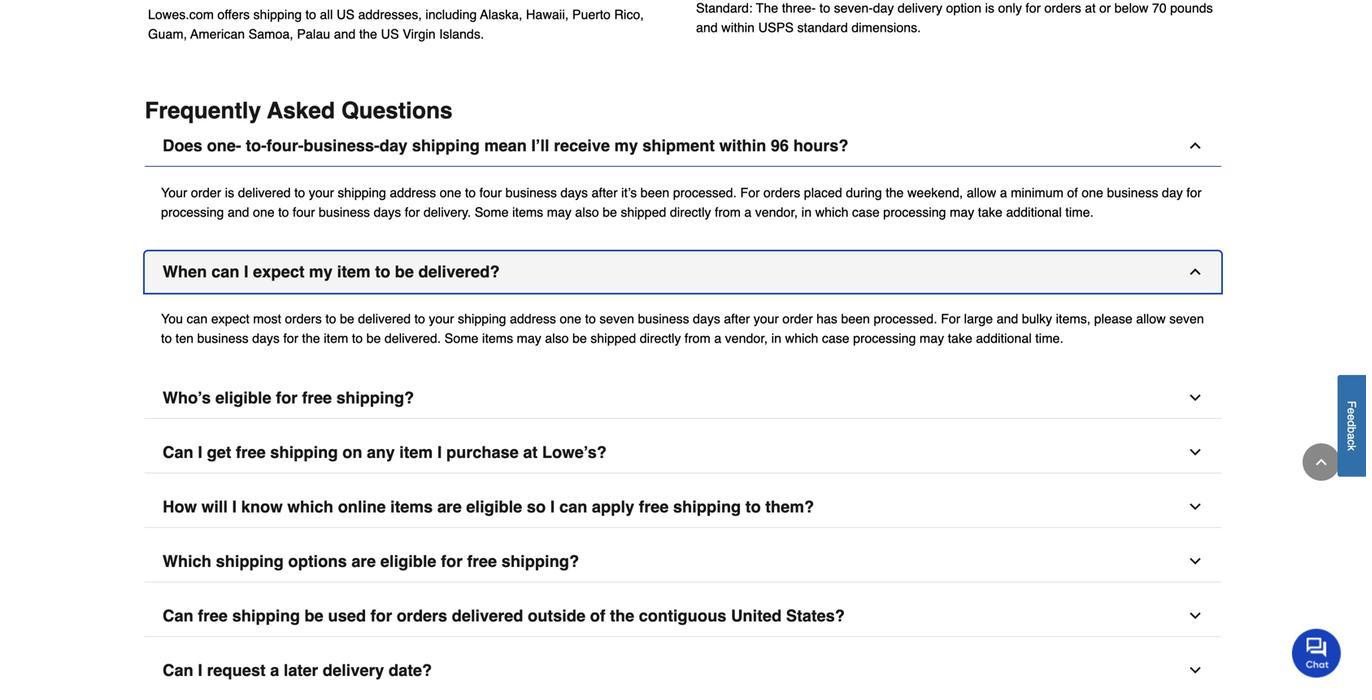 Task type: locate. For each thing, give the bounding box(es) containing it.
0 vertical spatial for
[[741, 185, 760, 200]]

orders
[[1045, 0, 1082, 15], [764, 185, 801, 200], [285, 311, 322, 326], [397, 606, 448, 625]]

from up the who's eligible for free shipping? button
[[685, 331, 711, 346]]

2 horizontal spatial delivered
[[452, 606, 523, 625]]

0 vertical spatial from
[[715, 205, 741, 220]]

days down receive
[[561, 185, 588, 200]]

1 horizontal spatial take
[[978, 205, 1003, 220]]

some right delivery.
[[475, 205, 509, 220]]

from inside "your order is delivered to your shipping address one to four business days after it's been processed. for orders placed during the weekend, allow a minimum of one business day for processing and one to four business days for delivery. some items may also be shipped directly from a vendor, in which case processing may take additional time."
[[715, 205, 741, 220]]

chevron down image inside can i request a later delivery date? button
[[1188, 662, 1204, 678]]

1 vertical spatial delivered
[[358, 311, 411, 326]]

and right large
[[997, 311, 1019, 326]]

chevron up image inside when can i expect my item to be delivered? button
[[1188, 264, 1204, 280]]

and down one- at the left of the page
[[228, 205, 249, 220]]

some inside you can expect most orders to be delivered to your shipping address one to seven business days after your order has been processed. for large and bulky items, please allow seven to ten business days for the item to be delivered. some items may also be shipped directly from a vendor, in which case processing may take additional time.
[[445, 331, 479, 346]]

1 vertical spatial eligible
[[467, 497, 523, 516]]

1 vertical spatial item
[[324, 331, 348, 346]]

apply
[[592, 497, 635, 516]]

in inside "your order is delivered to your shipping address one to four business days after it's been processed. for orders placed during the weekend, allow a minimum of one business day for processing and one to four business days for delivery. some items may also be shipped directly from a vendor, in which case processing may take additional time."
[[802, 205, 812, 220]]

to
[[820, 0, 831, 15], [306, 7, 316, 22], [294, 185, 305, 200], [465, 185, 476, 200], [278, 205, 289, 220], [375, 262, 391, 281], [326, 311, 336, 326], [415, 311, 425, 326], [585, 311, 596, 326], [161, 331, 172, 346], [352, 331, 363, 346], [746, 497, 761, 516]]

0 horizontal spatial shipping?
[[337, 388, 414, 407]]

been right it's
[[641, 185, 670, 200]]

chat invite button image
[[1293, 628, 1342, 678]]

0 vertical spatial allow
[[967, 185, 997, 200]]

seven right please
[[1170, 311, 1205, 326]]

0 vertical spatial of
[[1068, 185, 1079, 200]]

1 vertical spatial been
[[842, 311, 870, 326]]

been right 'has'
[[842, 311, 870, 326]]

also inside "your order is delivered to your shipping address one to four business days after it's been processed. for orders placed during the weekend, allow a minimum of one business day for processing and one to four business days for delivery. some items may also be shipped directly from a vendor, in which case processing may take additional time."
[[575, 205, 599, 220]]

2 vertical spatial items
[[391, 497, 433, 516]]

chevron up image inside does one- to-four-business-day shipping mean i'll receive my shipment within 96 hours? button
[[1188, 137, 1204, 154]]

which inside "your order is delivered to your shipping address one to four business days after it's been processed. for orders placed during the weekend, allow a minimum of one business day for processing and one to four business days for delivery. some items may also be shipped directly from a vendor, in which case processing may take additional time."
[[816, 205, 849, 220]]

0 horizontal spatial seven
[[600, 311, 635, 326]]

chevron down image inside how will i know which online items are eligible so i can apply free shipping to them? button
[[1188, 499, 1204, 515]]

0 vertical spatial us
[[337, 7, 355, 22]]

eligible down online at the bottom left
[[381, 552, 437, 571]]

chevron down image
[[1188, 390, 1204, 406], [1188, 499, 1204, 515], [1188, 553, 1204, 569]]

1 chevron down image from the top
[[1188, 390, 1204, 406]]

0 horizontal spatial allow
[[967, 185, 997, 200]]

1 horizontal spatial day
[[873, 0, 894, 15]]

0 vertical spatial items
[[513, 205, 544, 220]]

0 horizontal spatial time.
[[1036, 331, 1064, 346]]

0 horizontal spatial for
[[741, 185, 760, 200]]

is down one- at the left of the page
[[225, 185, 234, 200]]

from inside you can expect most orders to be delivered to your shipping address one to seven business days after your order has been processed. for large and bulky items, please allow seven to ten business days for the item to be delivered. some items may also be shipped directly from a vendor, in which case processing may take additional time.
[[685, 331, 711, 346]]

standard: the three- to seven-day delivery option is only for orders at or below 70 pounds and within usps standard dimensions.
[[696, 0, 1214, 35]]

1 chevron up image from the top
[[1188, 137, 1204, 154]]

can left get
[[163, 443, 193, 462]]

1 seven from the left
[[600, 311, 635, 326]]

2 vertical spatial can
[[560, 497, 588, 516]]

united
[[731, 606, 782, 625]]

1 can from the top
[[163, 443, 193, 462]]

lowe's?
[[542, 443, 607, 462]]

also inside you can expect most orders to be delivered to your shipping address one to seven business days after your order has been processed. for large and bulky items, please allow seven to ten business days for the item to be delivered. some items may also be shipped directly from a vendor, in which case processing may take additional time.
[[545, 331, 569, 346]]

which
[[816, 205, 849, 220], [786, 331, 819, 346], [287, 497, 334, 516]]

shipping inside you can expect most orders to be delivered to your shipping address one to seven business days after your order has been processed. for large and bulky items, please allow seven to ten business days for the item to be delivered. some items may also be shipped directly from a vendor, in which case processing may take additional time.
[[458, 311, 506, 326]]

chevron down image for lowe's?
[[1188, 444, 1204, 460]]

can
[[212, 262, 240, 281], [187, 311, 208, 326], [560, 497, 588, 516]]

items inside "your order is delivered to your shipping address one to four business days after it's been processed. for orders placed during the weekend, allow a minimum of one business day for processing and one to four business days for delivery. some items may also be shipped directly from a vendor, in which case processing may take additional time."
[[513, 205, 544, 220]]

1 horizontal spatial seven
[[1170, 311, 1205, 326]]

business
[[506, 185, 557, 200], [1108, 185, 1159, 200], [319, 205, 370, 220], [638, 311, 690, 326], [197, 331, 249, 346]]

0 horizontal spatial day
[[380, 136, 408, 155]]

1 horizontal spatial processed.
[[874, 311, 938, 326]]

time. inside "your order is delivered to your shipping address one to four business days after it's been processed. for orders placed during the weekend, allow a minimum of one business day for processing and one to four business days for delivery. some items may also be shipped directly from a vendor, in which case processing may take additional time."
[[1066, 205, 1094, 220]]

us
[[337, 7, 355, 22], [381, 26, 399, 41]]

0 vertical spatial also
[[575, 205, 599, 220]]

0 vertical spatial delivered
[[238, 185, 291, 200]]

can for can i request a later delivery date?
[[163, 661, 193, 680]]

rico,
[[615, 7, 644, 22]]

from up when can i expect my item to be delivered? button
[[715, 205, 741, 220]]

3 can from the top
[[163, 661, 193, 680]]

additional down minimum
[[1007, 205, 1062, 220]]

orders inside "your order is delivered to your shipping address one to four business days after it's been processed. for orders placed during the weekend, allow a minimum of one business day for processing and one to four business days for delivery. some items may also be shipped directly from a vendor, in which case processing may take additional time."
[[764, 185, 801, 200]]

to inside lowes.com offers shipping to all us addresses, including alaska, hawaii, puerto rico, guam, american samoa, palau and the us virgin islands.
[[306, 7, 316, 22]]

which down "placed"
[[816, 205, 849, 220]]

0 horizontal spatial us
[[337, 7, 355, 22]]

asked
[[267, 98, 335, 124]]

0 horizontal spatial in
[[772, 331, 782, 346]]

3 chevron down image from the top
[[1188, 662, 1204, 678]]

how will i know which online items are eligible so i can apply free shipping to them? button
[[145, 486, 1222, 528]]

of right minimum
[[1068, 185, 1079, 200]]

0 vertical spatial in
[[802, 205, 812, 220]]

your down business- on the top left of page
[[309, 185, 334, 200]]

scroll to top element
[[1303, 443, 1341, 481]]

four down the 'mean'
[[480, 185, 502, 200]]

when can i expect my item to be delivered?
[[163, 262, 500, 281]]

items
[[513, 205, 544, 220], [482, 331, 513, 346], [391, 497, 433, 516]]

1 vertical spatial four
[[293, 205, 315, 220]]

1 vertical spatial vendor,
[[725, 331, 768, 346]]

expect up most
[[253, 262, 305, 281]]

1 horizontal spatial shipping?
[[502, 552, 579, 571]]

shipping inside lowes.com offers shipping to all us addresses, including alaska, hawaii, puerto rico, guam, american samoa, palau and the us virgin islands.
[[253, 7, 302, 22]]

does one- to-four-business-day shipping mean i'll receive my shipment within 96 hours? button
[[145, 125, 1222, 167]]

be inside button
[[305, 606, 324, 625]]

may
[[547, 205, 572, 220], [950, 205, 975, 220], [517, 331, 542, 346], [920, 331, 945, 346]]

order left 'has'
[[783, 311, 813, 326]]

to-
[[246, 136, 267, 155]]

shipping? down "so" in the bottom left of the page
[[502, 552, 579, 571]]

delivery inside can i request a later delivery date? button
[[323, 661, 384, 680]]

i left 'request'
[[198, 661, 202, 680]]

2 e from the top
[[1346, 414, 1359, 421]]

0 vertical spatial case
[[853, 205, 880, 220]]

is
[[986, 0, 995, 15], [225, 185, 234, 200]]

and right 'palau'
[[334, 26, 356, 41]]

2 can from the top
[[163, 606, 193, 625]]

1 vertical spatial additional
[[977, 331, 1032, 346]]

1 vertical spatial are
[[352, 552, 376, 571]]

after down when can i expect my item to be delivered? button
[[724, 311, 750, 326]]

e up b
[[1346, 414, 1359, 421]]

for
[[741, 185, 760, 200], [941, 311, 961, 326]]

1 horizontal spatial delivery
[[898, 0, 943, 15]]

the up who's eligible for free shipping?
[[302, 331, 320, 346]]

address
[[390, 185, 436, 200], [510, 311, 556, 326]]

f
[[1346, 401, 1359, 408]]

large
[[965, 311, 993, 326]]

1 vertical spatial within
[[720, 136, 767, 155]]

0 vertical spatial chevron down image
[[1188, 444, 1204, 460]]

2 chevron up image from the top
[[1188, 264, 1204, 280]]

1 horizontal spatial four
[[480, 185, 502, 200]]

shipping up 'request'
[[232, 606, 300, 625]]

shipped inside you can expect most orders to be delivered to your shipping address one to seven business days after your order has been processed. for large and bulky items, please allow seven to ten business days for the item to be delivered. some items may also be shipped directly from a vendor, in which case processing may take additional time.
[[591, 331, 636, 346]]

does
[[163, 136, 203, 155]]

the inside you can expect most orders to be delivered to your shipping address one to seven business days after your order has been processed. for large and bulky items, please allow seven to ten business days for the item to be delivered. some items may also be shipped directly from a vendor, in which case processing may take additional time.
[[302, 331, 320, 346]]

shipping? up any
[[337, 388, 414, 407]]

1 vertical spatial day
[[380, 136, 408, 155]]

and down standard:
[[696, 20, 718, 35]]

get
[[207, 443, 231, 462]]

after
[[592, 185, 618, 200], [724, 311, 750, 326]]

2 vertical spatial eligible
[[381, 552, 437, 571]]

us down addresses,
[[381, 26, 399, 41]]

you
[[161, 311, 183, 326]]

i left get
[[198, 443, 202, 462]]

1 horizontal spatial of
[[1068, 185, 1079, 200]]

case down 'during'
[[853, 205, 880, 220]]

standard
[[798, 20, 848, 35]]

seven down when can i expect my item to be delivered? button
[[600, 311, 635, 326]]

chevron up image
[[1314, 454, 1330, 470]]

can for you
[[187, 311, 208, 326]]

your left 'has'
[[754, 311, 779, 326]]

1 horizontal spatial after
[[724, 311, 750, 326]]

has
[[817, 311, 838, 326]]

of right outside
[[590, 606, 606, 625]]

some
[[475, 205, 509, 220], [445, 331, 479, 346]]

free inside button
[[198, 606, 228, 625]]

in inside you can expect most orders to be delivered to your shipping address one to seven business days after your order has been processed. for large and bulky items, please allow seven to ten business days for the item to be delivered. some items may also be shipped directly from a vendor, in which case processing may take additional time.
[[772, 331, 782, 346]]

at left lowe's?
[[523, 443, 538, 462]]

shipped
[[621, 205, 667, 220], [591, 331, 636, 346]]

take inside you can expect most orders to be delivered to your shipping address one to seven business days after your order has been processed. for large and bulky items, please allow seven to ten business days for the item to be delivered. some items may also be shipped directly from a vendor, in which case processing may take additional time.
[[948, 331, 973, 346]]

your
[[161, 185, 187, 200]]

1 horizontal spatial delivered
[[358, 311, 411, 326]]

items down delivered? at the top of page
[[482, 331, 513, 346]]

0 horizontal spatial from
[[685, 331, 711, 346]]

0 vertical spatial some
[[475, 205, 509, 220]]

0 horizontal spatial order
[[191, 185, 221, 200]]

can up "ten"
[[187, 311, 208, 326]]

and
[[696, 20, 718, 35], [334, 26, 356, 41], [228, 205, 249, 220], [997, 311, 1019, 326]]

order inside you can expect most orders to be delivered to your shipping address one to seven business days after your order has been processed. for large and bulky items, please allow seven to ten business days for the item to be delivered. some items may also be shipped directly from a vendor, in which case processing may take additional time.
[[783, 311, 813, 326]]

most
[[253, 311, 281, 326]]

are right options
[[352, 552, 376, 571]]

the
[[359, 26, 377, 41], [886, 185, 904, 200], [302, 331, 320, 346], [610, 606, 635, 625]]

been
[[641, 185, 670, 200], [842, 311, 870, 326]]

four
[[480, 185, 502, 200], [293, 205, 315, 220]]

1 vertical spatial from
[[685, 331, 711, 346]]

allow inside you can expect most orders to be delivered to your shipping address one to seven business days after your order has been processed. for large and bulky items, please allow seven to ten business days for the item to be delivered. some items may also be shipped directly from a vendor, in which case processing may take additional time.
[[1137, 311, 1166, 326]]

1 horizontal spatial in
[[802, 205, 812, 220]]

delivery
[[898, 0, 943, 15], [323, 661, 384, 680]]

can left 'request'
[[163, 661, 193, 680]]

1 horizontal spatial allow
[[1137, 311, 1166, 326]]

placed
[[804, 185, 843, 200]]

be
[[603, 205, 617, 220], [395, 262, 414, 281], [340, 311, 355, 326], [367, 331, 381, 346], [573, 331, 587, 346], [305, 606, 324, 625]]

shipment
[[643, 136, 715, 155]]

four up when can i expect my item to be delivered?
[[293, 205, 315, 220]]

2 chevron down image from the top
[[1188, 499, 1204, 515]]

can inside button
[[163, 443, 193, 462]]

0 vertical spatial order
[[191, 185, 221, 200]]

0 horizontal spatial also
[[545, 331, 569, 346]]

delivered for orders
[[358, 311, 411, 326]]

orders left or
[[1045, 0, 1082, 15]]

delivered down to-
[[238, 185, 291, 200]]

0 horizontal spatial delivered
[[238, 185, 291, 200]]

who's eligible for free shipping?
[[163, 388, 414, 407]]

been inside you can expect most orders to be delivered to your shipping address one to seven business days after your order has been processed. for large and bulky items, please allow seven to ten business days for the item to be delivered. some items may also be shipped directly from a vendor, in which case processing may take additional time.
[[842, 311, 870, 326]]

questions
[[341, 98, 453, 124]]

1 vertical spatial my
[[309, 262, 333, 281]]

for inside "your order is delivered to your shipping address one to four business days after it's been processed. for orders placed during the weekend, allow a minimum of one business day for processing and one to four business days for delivery. some items may also be shipped directly from a vendor, in which case processing may take additional time."
[[741, 185, 760, 200]]

0 vertical spatial chevron up image
[[1188, 137, 1204, 154]]

to inside standard: the three- to seven-day delivery option is only for orders at or below 70 pounds and within usps standard dimensions.
[[820, 0, 831, 15]]

delivery right later
[[323, 661, 384, 680]]

a inside button
[[1346, 433, 1359, 440]]

0 vertical spatial is
[[986, 0, 995, 15]]

0 horizontal spatial after
[[592, 185, 618, 200]]

day for business-
[[380, 136, 408, 155]]

0 horizontal spatial can
[[187, 311, 208, 326]]

a inside button
[[270, 661, 279, 680]]

0 horizontal spatial take
[[948, 331, 973, 346]]

1 vertical spatial some
[[445, 331, 479, 346]]

1 horizontal spatial my
[[615, 136, 638, 155]]

1 vertical spatial chevron up image
[[1188, 264, 1204, 280]]

order right your
[[191, 185, 221, 200]]

1 horizontal spatial order
[[783, 311, 813, 326]]

2 vertical spatial can
[[163, 661, 193, 680]]

shipping
[[253, 7, 302, 22], [412, 136, 480, 155], [338, 185, 386, 200], [458, 311, 506, 326], [270, 443, 338, 462], [674, 497, 741, 516], [216, 552, 284, 571], [232, 606, 300, 625]]

days down when can i expect my item to be delivered? button
[[693, 311, 721, 326]]

vendor, inside "your order is delivered to your shipping address one to four business days after it's been processed. for orders placed during the weekend, allow a minimum of one business day for processing and one to four business days for delivery. some items may also be shipped directly from a vendor, in which case processing may take additional time."
[[756, 205, 798, 220]]

the left contiguous
[[610, 606, 635, 625]]

at left or
[[1085, 0, 1096, 15]]

1 vertical spatial take
[[948, 331, 973, 346]]

be inside "your order is delivered to your shipping address one to four business days after it's been processed. for orders placed during the weekend, allow a minimum of one business day for processing and one to four business days for delivery. some items may also be shipped directly from a vendor, in which case processing may take additional time."
[[603, 205, 617, 220]]

chevron up image
[[1188, 137, 1204, 154], [1188, 264, 1204, 280]]

1 vertical spatial also
[[545, 331, 569, 346]]

processed. down does one- to-four-business-day shipping mean i'll receive my shipment within 96 hours? button
[[673, 185, 737, 200]]

day inside button
[[380, 136, 408, 155]]

can right when
[[212, 262, 240, 281]]

k
[[1346, 445, 1359, 451]]

expect left most
[[211, 311, 250, 326]]

directly up when can i expect my item to be delivered? button
[[670, 205, 711, 220]]

0 vertical spatial day
[[873, 0, 894, 15]]

the down addresses,
[[359, 26, 377, 41]]

2 seven from the left
[[1170, 311, 1205, 326]]

weekend,
[[908, 185, 964, 200]]

i inside button
[[198, 661, 202, 680]]

chevron down image
[[1188, 444, 1204, 460], [1188, 608, 1204, 624], [1188, 662, 1204, 678]]

for left "placed"
[[741, 185, 760, 200]]

1 vertical spatial is
[[225, 185, 234, 200]]

been inside "your order is delivered to your shipping address one to four business days after it's been processed. for orders placed during the weekend, allow a minimum of one business day for processing and one to four business days for delivery. some items may also be shipped directly from a vendor, in which case processing may take additional time."
[[641, 185, 670, 200]]

additional inside you can expect most orders to be delivered to your shipping address one to seven business days after your order has been processed. for large and bulky items, please allow seven to ten business days for the item to be delivered. some items may also be shipped directly from a vendor, in which case processing may take additional time.
[[977, 331, 1032, 346]]

at
[[1085, 0, 1096, 15], [523, 443, 538, 462]]

offers
[[218, 7, 250, 22]]

four-
[[267, 136, 304, 155]]

delivered up delivered.
[[358, 311, 411, 326]]

online
[[338, 497, 386, 516]]

american
[[190, 26, 245, 41]]

which inside how will i know which online items are eligible so i can apply free shipping to them? button
[[287, 497, 334, 516]]

addresses,
[[358, 7, 422, 22]]

seven-
[[834, 0, 873, 15]]

items down i'll
[[513, 205, 544, 220]]

chevron down image inside can free shipping be used for orders delivered outside of the contiguous united states? button
[[1188, 608, 1204, 624]]

is left only in the right of the page
[[986, 0, 995, 15]]

can right "so" in the bottom left of the page
[[560, 497, 588, 516]]

my
[[615, 136, 638, 155], [309, 262, 333, 281]]

0 vertical spatial can
[[212, 262, 240, 281]]

which down 'has'
[[786, 331, 819, 346]]

are
[[438, 497, 462, 516], [352, 552, 376, 571]]

0 vertical spatial time.
[[1066, 205, 1094, 220]]

allow right weekend,
[[967, 185, 997, 200]]

0 horizontal spatial your
[[309, 185, 334, 200]]

chevron down image for contiguous
[[1188, 608, 1204, 624]]

of inside button
[[590, 606, 606, 625]]

can for can i get free shipping on any item i purchase at lowe's?
[[163, 443, 193, 462]]

1 horizontal spatial your
[[429, 311, 454, 326]]

the
[[756, 0, 779, 15]]

additional down large
[[977, 331, 1032, 346]]

the right 'during'
[[886, 185, 904, 200]]

receive
[[554, 136, 610, 155]]

can inside you can expect most orders to be delivered to your shipping address one to seven business days after your order has been processed. for large and bulky items, please allow seven to ten business days for the item to be delivered. some items may also be shipped directly from a vendor, in which case processing may take additional time.
[[187, 311, 208, 326]]

delivered left outside
[[452, 606, 523, 625]]

2 chevron down image from the top
[[1188, 608, 1204, 624]]

will
[[202, 497, 228, 516]]

2 horizontal spatial day
[[1163, 185, 1184, 200]]

1 horizontal spatial eligible
[[381, 552, 437, 571]]

0 vertical spatial shipping?
[[337, 388, 414, 407]]

within left 96
[[720, 136, 767, 155]]

which inside you can expect most orders to be delivered to your shipping address one to seven business days after your order has been processed. for large and bulky items, please allow seven to ten business days for the item to be delivered. some items may also be shipped directly from a vendor, in which case processing may take additional time.
[[786, 331, 819, 346]]

eligible left "so" in the bottom left of the page
[[467, 497, 523, 516]]

2 vertical spatial which
[[287, 497, 334, 516]]

within down standard:
[[722, 20, 755, 35]]

1 vertical spatial time.
[[1036, 331, 1064, 346]]

can down which
[[163, 606, 193, 625]]

e up d
[[1346, 408, 1359, 414]]

0 vertical spatial processed.
[[673, 185, 737, 200]]

delivery inside standard: the three- to seven-day delivery option is only for orders at or below 70 pounds and within usps standard dimensions.
[[898, 0, 943, 15]]

0 horizontal spatial expect
[[211, 311, 250, 326]]

0 horizontal spatial case
[[822, 331, 850, 346]]

processed. left large
[[874, 311, 938, 326]]

time. inside you can expect most orders to be delivered to your shipping address one to seven business days after your order has been processed. for large and bulky items, please allow seven to ten business days for the item to be delivered. some items may also be shipped directly from a vendor, in which case processing may take additional time.
[[1036, 331, 1064, 346]]

day inside standard: the three- to seven-day delivery option is only for orders at or below 70 pounds and within usps standard dimensions.
[[873, 0, 894, 15]]

vendor,
[[756, 205, 798, 220], [725, 331, 768, 346]]

the inside button
[[610, 606, 635, 625]]

0 vertical spatial within
[[722, 20, 755, 35]]

items right online at the bottom left
[[391, 497, 433, 516]]

1 vertical spatial for
[[941, 311, 961, 326]]

is inside "your order is delivered to your shipping address one to four business days after it's been processed. for orders placed during the weekend, allow a minimum of one business day for processing and one to four business days for delivery. some items may also be shipped directly from a vendor, in which case processing may take additional time."
[[225, 185, 234, 200]]

delivered inside "your order is delivered to your shipping address one to four business days after it's been processed. for orders placed during the weekend, allow a minimum of one business day for processing and one to four business days for delivery. some items may also be shipped directly from a vendor, in which case processing may take additional time."
[[238, 185, 291, 200]]

your
[[309, 185, 334, 200], [429, 311, 454, 326], [754, 311, 779, 326]]

items inside how will i know which online items are eligible so i can apply free shipping to them? button
[[391, 497, 433, 516]]

shipping down delivered? at the top of page
[[458, 311, 506, 326]]

which right know
[[287, 497, 334, 516]]

1 vertical spatial directly
[[640, 331, 681, 346]]

0 vertical spatial take
[[978, 205, 1003, 220]]

i
[[244, 262, 249, 281], [198, 443, 202, 462], [438, 443, 442, 462], [232, 497, 237, 516], [551, 497, 555, 516], [198, 661, 202, 680]]

chevron down image for are
[[1188, 499, 1204, 515]]

1 horizontal spatial address
[[510, 311, 556, 326]]

shipping left the 'mean'
[[412, 136, 480, 155]]

your order is delivered to your shipping address one to four business days after it's been processed. for orders placed during the weekend, allow a minimum of one business day for processing and one to four business days for delivery. some items may also be shipped directly from a vendor, in which case processing may take additional time.
[[161, 185, 1202, 220]]

case down 'has'
[[822, 331, 850, 346]]

are down purchase in the bottom of the page
[[438, 497, 462, 516]]

delivery up the dimensions.
[[898, 0, 943, 15]]

after inside "your order is delivered to your shipping address one to four business days after it's been processed. for orders placed during the weekend, allow a minimum of one business day for processing and one to four business days for delivery. some items may also be shipped directly from a vendor, in which case processing may take additional time."
[[592, 185, 618, 200]]

us right all
[[337, 7, 355, 22]]

0 vertical spatial are
[[438, 497, 462, 516]]

expect inside button
[[253, 262, 305, 281]]

1 vertical spatial order
[[783, 311, 813, 326]]

orders left "placed"
[[764, 185, 801, 200]]

1 vertical spatial address
[[510, 311, 556, 326]]

eligible right the who's
[[215, 388, 272, 407]]

1 chevron down image from the top
[[1188, 444, 1204, 460]]

1 vertical spatial in
[[772, 331, 782, 346]]

case
[[853, 205, 880, 220], [822, 331, 850, 346]]

allow right please
[[1137, 311, 1166, 326]]

0 horizontal spatial processed.
[[673, 185, 737, 200]]

know
[[241, 497, 283, 516]]

address inside "your order is delivered to your shipping address one to four business days after it's been processed. for orders placed during the weekend, allow a minimum of one business day for processing and one to four business days for delivery. some items may also be shipped directly from a vendor, in which case processing may take additional time."
[[390, 185, 436, 200]]

and inside lowes.com offers shipping to all us addresses, including alaska, hawaii, puerto rico, guam, american samoa, palau and the us virgin islands.
[[334, 26, 356, 41]]

shipping up samoa,
[[253, 7, 302, 22]]

some right delivered.
[[445, 331, 479, 346]]

directly up the who's eligible for free shipping? button
[[640, 331, 681, 346]]

0 vertical spatial after
[[592, 185, 618, 200]]

case inside you can expect most orders to be delivered to your shipping address one to seven business days after your order has been processed. for large and bulky items, please allow seven to ten business days for the item to be delivered. some items may also be shipped directly from a vendor, in which case processing may take additional time.
[[822, 331, 850, 346]]

1 horizontal spatial time.
[[1066, 205, 1094, 220]]

shipping inside "your order is delivered to your shipping address one to four business days after it's been processed. for orders placed during the weekend, allow a minimum of one business day for processing and one to four business days for delivery. some items may also be shipped directly from a vendor, in which case processing may take additional time."
[[338, 185, 386, 200]]

your up delivered.
[[429, 311, 454, 326]]

chevron down image inside can i get free shipping on any item i purchase at lowe's? button
[[1188, 444, 1204, 460]]

after left it's
[[592, 185, 618, 200]]

shipping down business- on the top left of page
[[338, 185, 386, 200]]

below
[[1115, 0, 1149, 15]]

request
[[207, 661, 266, 680]]

additional inside "your order is delivered to your shipping address one to four business days after it's been processed. for orders placed during the weekend, allow a minimum of one business day for processing and one to four business days for delivery. some items may also be shipped directly from a vendor, in which case processing may take additional time."
[[1007, 205, 1062, 220]]

orders right most
[[285, 311, 322, 326]]

3 chevron down image from the top
[[1188, 553, 1204, 569]]

and inside "your order is delivered to your shipping address one to four business days after it's been processed. for orders placed during the weekend, allow a minimum of one business day for processing and one to four business days for delivery. some items may also be shipped directly from a vendor, in which case processing may take additional time."
[[228, 205, 249, 220]]

for left large
[[941, 311, 961, 326]]

day inside "your order is delivered to your shipping address one to four business days after it's been processed. for orders placed during the weekend, allow a minimum of one business day for processing and one to four business days for delivery. some items may also be shipped directly from a vendor, in which case processing may take additional time."
[[1163, 185, 1184, 200]]

orders up date?
[[397, 606, 448, 625]]

expect inside you can expect most orders to be delivered to your shipping address one to seven business days after your order has been processed. for large and bulky items, please allow seven to ten business days for the item to be delivered. some items may also be shipped directly from a vendor, in which case processing may take additional time.
[[211, 311, 250, 326]]

or
[[1100, 0, 1112, 15]]

0 vertical spatial at
[[1085, 0, 1096, 15]]

2 vertical spatial delivered
[[452, 606, 523, 625]]

order inside "your order is delivered to your shipping address one to four business days after it's been processed. for orders placed during the weekend, allow a minimum of one business day for processing and one to four business days for delivery. some items may also be shipped directly from a vendor, in which case processing may take additional time."
[[191, 185, 221, 200]]

0 horizontal spatial my
[[309, 262, 333, 281]]

delivered inside you can expect most orders to be delivered to your shipping address one to seven business days after your order has been processed. for large and bulky items, please allow seven to ten business days for the item to be delivered. some items may also be shipped directly from a vendor, in which case processing may take additional time.
[[358, 311, 411, 326]]

1 vertical spatial items
[[482, 331, 513, 346]]



Task type: vqa. For each thing, say whether or not it's contained in the screenshot.
orders in the button
yes



Task type: describe. For each thing, give the bounding box(es) containing it.
lowes.com
[[148, 7, 214, 22]]

delivered.
[[385, 331, 441, 346]]

2 horizontal spatial your
[[754, 311, 779, 326]]

processing inside you can expect most orders to be delivered to your shipping address one to seven business days after your order has been processed. for large and bulky items, please allow seven to ten business days for the item to be delivered. some items may also be shipped directly from a vendor, in which case processing may take additional time.
[[854, 331, 916, 346]]

purchase
[[447, 443, 519, 462]]

for inside you can expect most orders to be delivered to your shipping address one to seven business days after your order has been processed. for large and bulky items, please allow seven to ten business days for the item to be delivered. some items may also be shipped directly from a vendor, in which case processing may take additional time.
[[941, 311, 961, 326]]

it's
[[622, 185, 637, 200]]

orders inside standard: the three- to seven-day delivery option is only for orders at or below 70 pounds and within usps standard dimensions.
[[1045, 0, 1082, 15]]

1 vertical spatial us
[[381, 26, 399, 41]]

d
[[1346, 421, 1359, 427]]

how
[[163, 497, 197, 516]]

all
[[320, 7, 333, 22]]

them?
[[766, 497, 815, 516]]

chevron up image for when can i expect my item to be delivered?
[[1188, 264, 1204, 280]]

when
[[163, 262, 207, 281]]

virgin
[[403, 26, 436, 41]]

outside
[[528, 606, 586, 625]]

you can expect most orders to be delivered to your shipping address one to seven business days after your order has been processed. for large and bulky items, please allow seven to ten business days for the item to be delivered. some items may also be shipped directly from a vendor, in which case processing may take additional time.
[[161, 311, 1205, 346]]

address inside you can expect most orders to be delivered to your shipping address one to seven business days after your order has been processed. for large and bulky items, please allow seven to ten business days for the item to be delivered. some items may also be shipped directly from a vendor, in which case processing may take additional time.
[[510, 311, 556, 326]]

how will i know which online items are eligible so i can apply free shipping to them?
[[163, 497, 815, 516]]

can i get free shipping on any item i purchase at lowe's?
[[163, 443, 607, 462]]

shipped inside "your order is delivered to your shipping address one to four business days after it's been processed. for orders placed during the weekend, allow a minimum of one business day for processing and one to four business days for delivery. some items may also be shipped directly from a vendor, in which case processing may take additional time."
[[621, 205, 667, 220]]

options
[[288, 552, 347, 571]]

2 vertical spatial item
[[400, 443, 433, 462]]

samoa,
[[249, 26, 293, 41]]

can for when
[[212, 262, 240, 281]]

for inside you can expect most orders to be delivered to your shipping address one to seven business days after your order has been processed. for large and bulky items, please allow seven to ten business days for the item to be delivered. some items may also be shipped directly from a vendor, in which case processing may take additional time.
[[283, 331, 299, 346]]

i right "so" in the bottom left of the page
[[551, 497, 555, 516]]

0 horizontal spatial eligible
[[215, 388, 272, 407]]

my inside when can i expect my item to be delivered? button
[[309, 262, 333, 281]]

b
[[1346, 427, 1359, 433]]

frequently
[[145, 98, 261, 124]]

vendor, inside you can expect most orders to be delivered to your shipping address one to seven business days after your order has been processed. for large and bulky items, please allow seven to ten business days for the item to be delivered. some items may also be shipped directly from a vendor, in which case processing may take additional time.
[[725, 331, 768, 346]]

c
[[1346, 440, 1359, 445]]

0 vertical spatial item
[[337, 262, 371, 281]]

can i request a later delivery date?
[[163, 661, 432, 680]]

lowes.com offers shipping to all us addresses, including alaska, hawaii, puerto rico, guam, american samoa, palau and the us virgin islands.
[[148, 7, 644, 41]]

70
[[1153, 0, 1167, 15]]

palau
[[297, 26, 330, 41]]

take inside "your order is delivered to your shipping address one to four business days after it's been processed. for orders placed during the weekend, allow a minimum of one business day for processing and one to four business days for delivery. some items may also be shipped directly from a vendor, in which case processing may take additional time."
[[978, 205, 1003, 220]]

your inside "your order is delivered to your shipping address one to four business days after it's been processed. for orders placed during the weekend, allow a minimum of one business day for processing and one to four business days for delivery. some items may also be shipped directly from a vendor, in which case processing may take additional time."
[[309, 185, 334, 200]]

chevron down image for shipping?
[[1188, 553, 1204, 569]]

who's eligible for free shipping? button
[[145, 377, 1222, 419]]

can free shipping be used for orders delivered outside of the contiguous united states?
[[163, 606, 845, 625]]

directly inside "your order is delivered to your shipping address one to four business days after it's been processed. for orders placed during the weekend, allow a minimum of one business day for processing and one to four business days for delivery. some items may also be shipped directly from a vendor, in which case processing may take additional time."
[[670, 205, 711, 220]]

and inside you can expect most orders to be delivered to your shipping address one to seven business days after your order has been processed. for large and bulky items, please allow seven to ten business days for the item to be delivered. some items may also be shipped directly from a vendor, in which case processing may take additional time.
[[997, 311, 1019, 326]]

delivered?
[[419, 262, 500, 281]]

2 horizontal spatial can
[[560, 497, 588, 516]]

on
[[343, 443, 363, 462]]

days left delivery.
[[374, 205, 401, 220]]

only
[[999, 0, 1023, 15]]

does one- to-four-business-day shipping mean i'll receive my shipment within 96 hours?
[[163, 136, 849, 155]]

i left purchase in the bottom of the page
[[438, 443, 442, 462]]

processed. inside "your order is delivered to your shipping address one to four business days after it's been processed. for orders placed during the weekend, allow a minimum of one business day for processing and one to four business days for delivery. some items may also be shipped directly from a vendor, in which case processing may take additional time."
[[673, 185, 737, 200]]

pounds
[[1171, 0, 1214, 15]]

ten
[[176, 331, 194, 346]]

my inside does one- to-four-business-day shipping mean i'll receive my shipment within 96 hours? button
[[615, 136, 638, 155]]

items inside you can expect most orders to be delivered to your shipping address one to seven business days after your order has been processed. for large and bulky items, please allow seven to ten business days for the item to be delivered. some items may also be shipped directly from a vendor, in which case processing may take additional time.
[[482, 331, 513, 346]]

three-
[[782, 0, 816, 15]]

of inside "your order is delivered to your shipping address one to four business days after it's been processed. for orders placed during the weekend, allow a minimum of one business day for processing and one to four business days for delivery. some items may also be shipped directly from a vendor, in which case processing may take additional time."
[[1068, 185, 1079, 200]]

i right when
[[244, 262, 249, 281]]

standard:
[[696, 0, 753, 15]]

be inside button
[[395, 262, 414, 281]]

and inside standard: the three- to seven-day delivery option is only for orders at or below 70 pounds and within usps standard dimensions.
[[696, 20, 718, 35]]

hours?
[[794, 136, 849, 155]]

at inside button
[[523, 443, 538, 462]]

states?
[[787, 606, 845, 625]]

option
[[947, 0, 982, 15]]

hawaii,
[[526, 7, 569, 22]]

chevron up image for does one- to-four-business-day shipping mean i'll receive my shipment within 96 hours?
[[1188, 137, 1204, 154]]

the inside "your order is delivered to your shipping address one to four business days after it's been processed. for orders placed during the weekend, allow a minimum of one business day for processing and one to four business days for delivery. some items may also be shipped directly from a vendor, in which case processing may take additional time."
[[886, 185, 904, 200]]

some inside "your order is delivered to your shipping address one to four business days after it's been processed. for orders placed during the weekend, allow a minimum of one business day for processing and one to four business days for delivery. some items may also be shipped directly from a vendor, in which case processing may take additional time."
[[475, 205, 509, 220]]

directly inside you can expect most orders to be delivered to your shipping address one to seven business days after your order has been processed. for large and bulky items, please allow seven to ten business days for the item to be delivered. some items may also be shipped directly from a vendor, in which case processing may take additional time.
[[640, 331, 681, 346]]

shipping left on
[[270, 443, 338, 462]]

96
[[771, 136, 789, 155]]

during
[[846, 185, 883, 200]]

i'll
[[532, 136, 550, 155]]

puerto
[[573, 7, 611, 22]]

can i request a later delivery date? button
[[145, 650, 1222, 689]]

f e e d b a c k
[[1346, 401, 1359, 451]]

day for seven-
[[873, 0, 894, 15]]

shipping down know
[[216, 552, 284, 571]]

can free shipping be used for orders delivered outside of the contiguous united states? button
[[145, 595, 1222, 637]]

any
[[367, 443, 395, 462]]

contiguous
[[639, 606, 727, 625]]

2 horizontal spatial eligible
[[467, 497, 523, 516]]

within inside button
[[720, 136, 767, 155]]

is inside standard: the three- to seven-day delivery option is only for orders at or below 70 pounds and within usps standard dimensions.
[[986, 0, 995, 15]]

so
[[527, 497, 546, 516]]

dimensions.
[[852, 20, 921, 35]]

i right will
[[232, 497, 237, 516]]

days down most
[[252, 331, 280, 346]]

items,
[[1056, 311, 1091, 326]]

0 vertical spatial four
[[480, 185, 502, 200]]

mean
[[485, 136, 527, 155]]

which shipping options are eligible for free shipping?
[[163, 552, 579, 571]]

one-
[[207, 136, 241, 155]]

after inside you can expect most orders to be delivered to your shipping address one to seven business days after your order has been processed. for large and bulky items, please allow seven to ten business days for the item to be delivered. some items may also be shipped directly from a vendor, in which case processing may take additional time.
[[724, 311, 750, 326]]

within inside standard: the three- to seven-day delivery option is only for orders at or below 70 pounds and within usps standard dimensions.
[[722, 20, 755, 35]]

usps
[[759, 20, 794, 35]]

which shipping options are eligible for free shipping? button
[[145, 541, 1222, 582]]

at inside standard: the three- to seven-day delivery option is only for orders at or below 70 pounds and within usps standard dimensions.
[[1085, 0, 1096, 15]]

allow inside "your order is delivered to your shipping address one to four business days after it's been processed. for orders placed during the weekend, allow a minimum of one business day for processing and one to four business days for delivery. some items may also be shipped directly from a vendor, in which case processing may take additional time."
[[967, 185, 997, 200]]

frequently asked questions
[[145, 98, 453, 124]]

delivery.
[[424, 205, 471, 220]]

one inside you can expect most orders to be delivered to your shipping address one to seven business days after your order has been processed. for large and bulky items, please allow seven to ten business days for the item to be delivered. some items may also be shipped directly from a vendor, in which case processing may take additional time.
[[560, 311, 582, 326]]

when can i expect my item to be delivered? button
[[145, 251, 1222, 293]]

item inside you can expect most orders to be delivered to your shipping address one to seven business days after your order has been processed. for large and bulky items, please allow seven to ten business days for the item to be delivered. some items may also be shipped directly from a vendor, in which case processing may take additional time.
[[324, 331, 348, 346]]

date?
[[389, 661, 432, 680]]

for inside button
[[371, 606, 392, 625]]

minimum
[[1011, 185, 1064, 200]]

later
[[284, 661, 318, 680]]

0 horizontal spatial are
[[352, 552, 376, 571]]

please
[[1095, 311, 1133, 326]]

delivered for used
[[452, 606, 523, 625]]

including
[[426, 7, 477, 22]]

processed. inside you can expect most orders to be delivered to your shipping address one to seven business days after your order has been processed. for large and bulky items, please allow seven to ten business days for the item to be delivered. some items may also be shipped directly from a vendor, in which case processing may take additional time.
[[874, 311, 938, 326]]

can i get free shipping on any item i purchase at lowe's? button
[[145, 432, 1222, 473]]

who's
[[163, 388, 211, 407]]

orders inside button
[[397, 606, 448, 625]]

for inside standard: the three- to seven-day delivery option is only for orders at or below 70 pounds and within usps standard dimensions.
[[1026, 0, 1041, 15]]

alaska,
[[480, 7, 523, 22]]

case inside "your order is delivered to your shipping address one to four business days after it's been processed. for orders placed during the weekend, allow a minimum of one business day for processing and one to four business days for delivery. some items may also be shipped directly from a vendor, in which case processing may take additional time."
[[853, 205, 880, 220]]

chevron down image inside the who's eligible for free shipping? button
[[1188, 390, 1204, 406]]

islands.
[[439, 26, 484, 41]]

bulky
[[1022, 311, 1053, 326]]

business-
[[304, 136, 380, 155]]

a inside you can expect most orders to be delivered to your shipping address one to seven business days after your order has been processed. for large and bulky items, please allow seven to ten business days for the item to be delivered. some items may also be shipped directly from a vendor, in which case processing may take additional time.
[[715, 331, 722, 346]]

can for can free shipping be used for orders delivered outside of the contiguous united states?
[[163, 606, 193, 625]]

guam,
[[148, 26, 187, 41]]

orders inside you can expect most orders to be delivered to your shipping address one to seven business days after your order has been processed. for large and bulky items, please allow seven to ten business days for the item to be delivered. some items may also be shipped directly from a vendor, in which case processing may take additional time.
[[285, 311, 322, 326]]

1 e from the top
[[1346, 408, 1359, 414]]

which
[[163, 552, 212, 571]]

the inside lowes.com offers shipping to all us addresses, including alaska, hawaii, puerto rico, guam, american samoa, palau and the us virgin islands.
[[359, 26, 377, 41]]

shipping down can i get free shipping on any item i purchase at lowe's? button
[[674, 497, 741, 516]]



